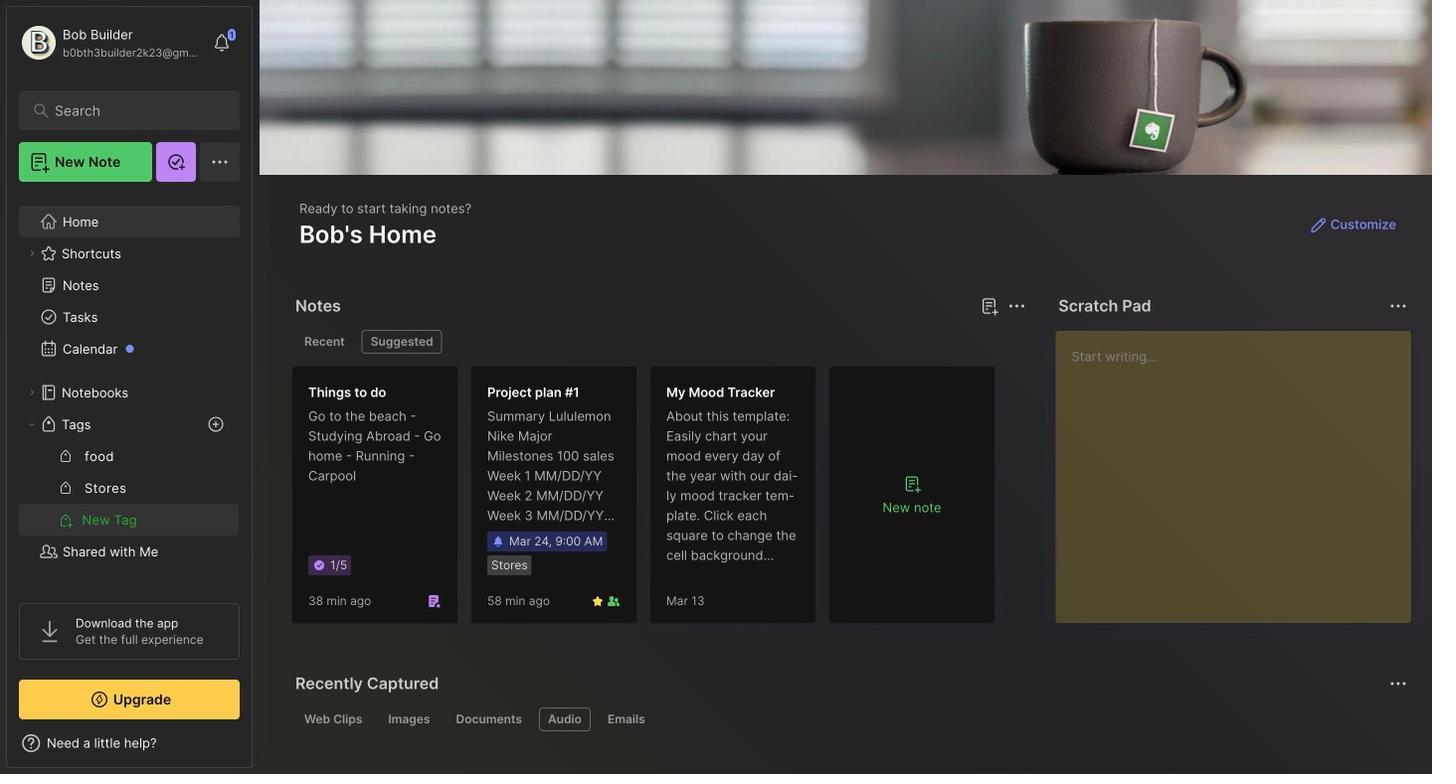 Task type: describe. For each thing, give the bounding box(es) containing it.
Account field
[[19, 23, 203, 63]]

2 more actions field from the left
[[1385, 292, 1413, 320]]

2 more actions image from the left
[[1387, 294, 1411, 318]]

1 more actions image from the left
[[1005, 294, 1029, 318]]

none search field inside main element
[[55, 98, 213, 122]]

1 tab list from the top
[[295, 330, 1023, 354]]

Start writing… text field
[[1072, 331, 1411, 608]]

tree inside main element
[[7, 194, 252, 612]]

1 more actions field from the left
[[1003, 292, 1031, 320]]

WHAT'S NEW field
[[7, 728, 252, 760]]

click to collapse image
[[251, 738, 266, 762]]

main element
[[0, 0, 259, 775]]

expand notebooks image
[[26, 387, 38, 399]]

expand tags image
[[26, 419, 38, 431]]



Task type: vqa. For each thing, say whether or not it's contained in the screenshot.
Add a reminder ICON
no



Task type: locate. For each thing, give the bounding box(es) containing it.
tree
[[7, 194, 252, 612]]

More actions field
[[1003, 292, 1031, 320], [1385, 292, 1413, 320]]

2 tab list from the top
[[295, 708, 1405, 732]]

0 horizontal spatial more actions field
[[1003, 292, 1031, 320]]

row group
[[291, 366, 1008, 637]]

Search text field
[[55, 101, 213, 120]]

0 vertical spatial tab list
[[295, 330, 1023, 354]]

1 horizontal spatial more actions image
[[1387, 294, 1411, 318]]

1 vertical spatial tab list
[[295, 708, 1405, 732]]

None search field
[[55, 98, 213, 122]]

group
[[19, 441, 239, 536]]

1 horizontal spatial more actions field
[[1385, 292, 1413, 320]]

tab list
[[295, 330, 1023, 354], [295, 708, 1405, 732]]

more actions image
[[1005, 294, 1029, 318], [1387, 294, 1411, 318]]

0 horizontal spatial more actions image
[[1005, 294, 1029, 318]]

group inside main element
[[19, 441, 239, 536]]

tab
[[295, 330, 354, 354], [362, 330, 442, 354], [295, 708, 371, 732], [379, 708, 439, 732], [447, 708, 531, 732], [539, 708, 591, 732], [599, 708, 654, 732]]



